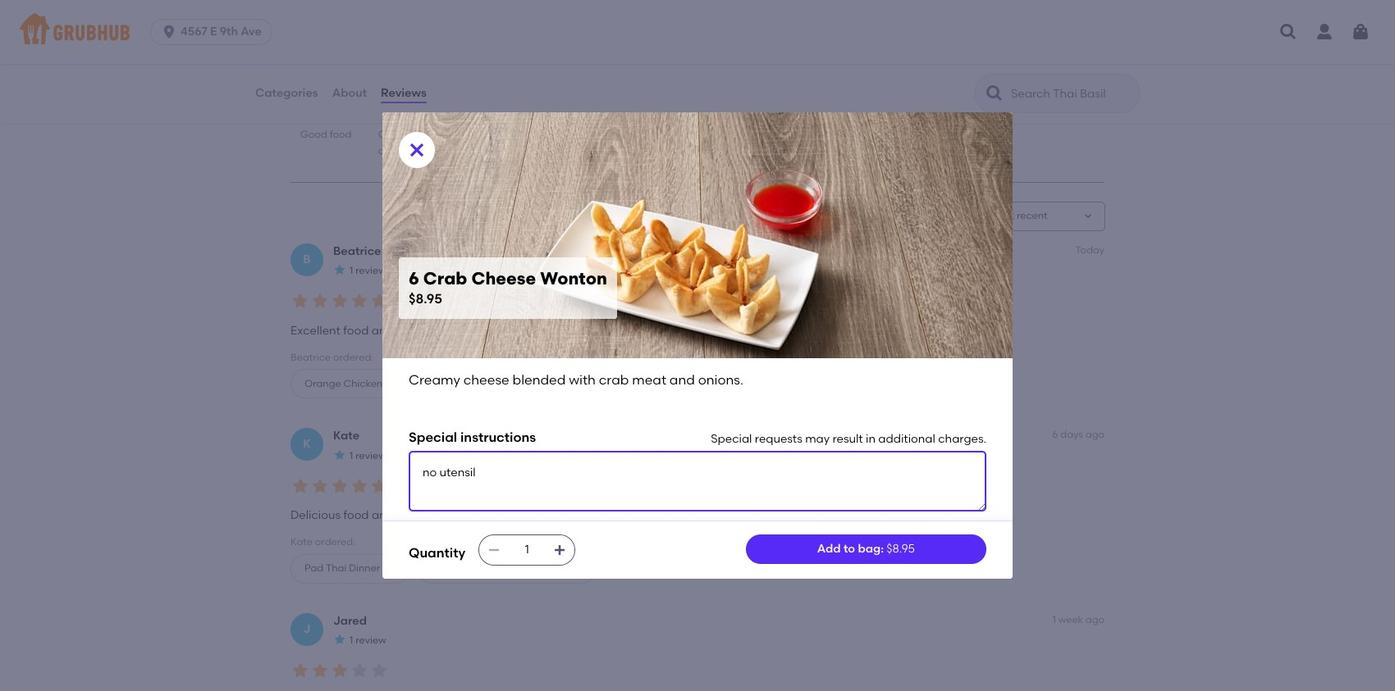 Task type: locate. For each thing, give the bounding box(es) containing it.
0 vertical spatial 6
[[409, 269, 419, 289]]

3 review from the top
[[356, 636, 386, 647]]

ordered: up orange chicken dinner
[[333, 352, 374, 364]]

review for beatrice
[[356, 265, 386, 277]]

kate
[[333, 429, 360, 443], [291, 537, 313, 549]]

plus icon image down driver
[[423, 379, 433, 389]]

kate right the k
[[333, 429, 360, 443]]

categories button
[[254, 64, 319, 123]]

special
[[409, 430, 457, 446], [711, 433, 752, 447]]

1 review down jared
[[350, 636, 386, 647]]

plus icon image inside orange chicken dinner button
[[423, 379, 433, 389]]

crab
[[423, 269, 467, 289], [475, 378, 500, 390]]

delicious
[[291, 509, 341, 523]]

requests
[[755, 433, 803, 447]]

1 for jared
[[350, 636, 353, 647]]

2 horizontal spatial plus icon image
[[585, 379, 595, 389]]

0 horizontal spatial crab
[[423, 269, 467, 289]]

on
[[378, 129, 392, 140]]

dinner right chicken
[[385, 378, 416, 390]]

3 1 review from the top
[[350, 636, 386, 647]]

6 up the
[[409, 269, 419, 289]]

0 horizontal spatial $8.95
[[409, 291, 442, 307]]

0 horizontal spatial was
[[452, 324, 474, 338]]

0 vertical spatial beatrice
[[333, 244, 381, 258]]

1 vertical spatial dinner
[[349, 563, 380, 575]]

cheese
[[471, 269, 536, 289], [502, 378, 538, 390]]

2 horizontal spatial 6
[[1053, 429, 1058, 441]]

1 review right the k
[[350, 450, 386, 462]]

0 vertical spatial crab
[[423, 269, 467, 289]]

plus icon image left crab
[[585, 379, 595, 389]]

1 horizontal spatial dinner
[[385, 378, 416, 390]]

1 1 review from the top
[[350, 265, 386, 277]]

e
[[210, 25, 217, 39]]

ordered: for excellent
[[333, 352, 374, 364]]

cheese up my
[[471, 269, 536, 289]]

ago right days
[[1086, 429, 1105, 441]]

0 horizontal spatial 6
[[409, 269, 419, 289]]

ratings
[[330, 81, 369, 95]]

4567
[[181, 25, 207, 39]]

0 horizontal spatial beatrice
[[291, 352, 331, 364]]

1 horizontal spatial plus icon image
[[423, 379, 433, 389]]

special down creamy
[[409, 430, 457, 446]]

review for kate
[[356, 450, 386, 462]]

1 vertical spatial cheese
[[502, 378, 538, 390]]

1 review right b
[[350, 265, 386, 277]]

beatrice
[[333, 244, 381, 258], [291, 352, 331, 364]]

beatrice down excellent
[[291, 352, 331, 364]]

$8.95 up driver
[[409, 291, 442, 307]]

egg
[[523, 563, 542, 575]]

1 vertical spatial crab
[[475, 378, 500, 390]]

0 vertical spatial cheese
[[471, 269, 536, 289]]

2 vertical spatial review
[[356, 636, 386, 647]]

review down jared
[[356, 636, 386, 647]]

0 vertical spatial 1 review
[[350, 265, 386, 277]]

crab up driver
[[423, 269, 467, 289]]

1 wonton from the top
[[540, 269, 607, 289]]

review right b
[[356, 265, 386, 277]]

onions.
[[698, 372, 744, 388]]

additional
[[878, 433, 936, 447]]

86
[[300, 111, 314, 125]]

dinner inside button
[[349, 563, 380, 575]]

wonton inside 6 crab cheese wonton $8.95
[[540, 269, 607, 289]]

plus icon image
[[423, 379, 433, 389], [585, 379, 595, 389], [387, 564, 397, 574]]

thai
[[326, 563, 347, 575]]

and
[[372, 324, 394, 338], [644, 324, 666, 338], [670, 372, 695, 388], [372, 509, 394, 523]]

0 vertical spatial $8.95
[[409, 291, 442, 307]]

1
[[350, 265, 353, 277], [350, 450, 353, 462], [1053, 615, 1056, 626], [350, 636, 353, 647]]

1 vertical spatial 6
[[467, 378, 473, 390]]

special requests may result in additional charges.
[[711, 433, 987, 447]]

1 horizontal spatial $8.95
[[887, 543, 915, 557]]

review up delicious food and very fast delivery! at the left of page
[[356, 450, 386, 462]]

kate ordered:
[[291, 537, 356, 549]]

dinner inside button
[[385, 378, 416, 390]]

delicious food and very fast delivery!
[[291, 509, 492, 523]]

kate up pad
[[291, 537, 313, 549]]

1 excellent from the left
[[477, 324, 527, 338]]

was right driver
[[452, 324, 474, 338]]

about button
[[331, 64, 368, 123]]

special left the requests
[[711, 433, 752, 447]]

crab inside the 6 crab cheese wonton button
[[475, 378, 500, 390]]

0 horizontal spatial kate
[[291, 537, 313, 549]]

Search Thai Basil search field
[[1010, 86, 1135, 102]]

86 good food
[[300, 111, 352, 140]]

1 left week
[[1053, 615, 1056, 626]]

$8.95
[[409, 291, 442, 307], [887, 543, 915, 557]]

1 right b
[[350, 265, 353, 277]]

wonton
[[540, 269, 607, 289], [541, 378, 578, 390]]

3 crispy vegetable egg rolls
[[431, 563, 566, 575]]

plus icon image inside "pad thai dinner" button
[[387, 564, 397, 574]]

crispy
[[439, 563, 469, 575]]

6 inside 6 crab cheese wonton $8.95
[[409, 269, 419, 289]]

cheese inside the 6 crab cheese wonton button
[[502, 378, 538, 390]]

6
[[409, 269, 419, 289], [467, 378, 473, 390], [1053, 429, 1058, 441]]

crab inside 6 crab cheese wonton $8.95
[[423, 269, 467, 289]]

4638
[[300, 81, 327, 95]]

with
[[569, 372, 596, 388]]

0 vertical spatial kate
[[333, 429, 360, 443]]

2 ago from the top
[[1086, 615, 1105, 626]]

hot
[[623, 324, 642, 338]]

special for special requests may result in additional charges.
[[711, 433, 752, 447]]

ordered:
[[333, 352, 374, 364], [315, 537, 356, 549]]

6 right creamy
[[467, 378, 473, 390]]

dinner
[[385, 378, 416, 390], [349, 563, 380, 575]]

0 vertical spatial dinner
[[385, 378, 416, 390]]

1 vertical spatial kate
[[291, 537, 313, 549]]

1 review from the top
[[356, 265, 386, 277]]

1 horizontal spatial kate
[[333, 429, 360, 443]]

kate for kate
[[333, 429, 360, 443]]

1 horizontal spatial was
[[578, 324, 600, 338]]

ago right week
[[1086, 615, 1105, 626]]

6 left days
[[1053, 429, 1058, 441]]

good
[[300, 129, 327, 140]]

food right my
[[549, 324, 575, 338]]

food right good at the left of page
[[330, 129, 352, 140]]

food
[[330, 129, 352, 140], [343, 324, 369, 338], [549, 324, 575, 338], [343, 509, 369, 523]]

1 vertical spatial $8.95
[[887, 543, 915, 557]]

was
[[452, 324, 474, 338], [578, 324, 600, 338]]

svg image
[[1279, 22, 1298, 42], [1351, 22, 1371, 42], [407, 140, 427, 160], [488, 544, 501, 558], [553, 544, 567, 558]]

categories
[[255, 86, 318, 100]]

plus icon image for delivery!
[[387, 564, 397, 574]]

blended
[[513, 372, 566, 388]]

early
[[711, 324, 739, 338]]

2 1 review from the top
[[350, 450, 386, 462]]

94 correct order
[[456, 111, 493, 157]]

6 for 6 crab cheese wonton
[[467, 378, 473, 390]]

2 vertical spatial 6
[[1053, 429, 1058, 441]]

excellent
[[477, 324, 527, 338], [741, 324, 791, 338], [794, 324, 844, 338], [847, 324, 897, 338]]

plus icon image left 3
[[387, 564, 397, 574]]

chicken
[[344, 378, 383, 390]]

ordered: up thai
[[315, 537, 356, 549]]

beatrice right b
[[333, 244, 381, 258]]

1 horizontal spatial special
[[711, 433, 752, 447]]

was left still
[[578, 324, 600, 338]]

orange
[[305, 378, 341, 390]]

2 wonton from the top
[[541, 378, 578, 390]]

and right hot
[[644, 324, 666, 338]]

1 ago from the top
[[1086, 429, 1105, 441]]

0 vertical spatial ordered:
[[333, 352, 374, 364]]

driver
[[417, 324, 449, 338]]

0 horizontal spatial special
[[409, 430, 457, 446]]

bag:
[[858, 543, 884, 557]]

1 vertical spatial ordered:
[[315, 537, 356, 549]]

0 horizontal spatial dinner
[[349, 563, 380, 575]]

$8.95 right bag:
[[887, 543, 915, 557]]

ordered: for delicious
[[315, 537, 356, 549]]

result
[[833, 433, 863, 447]]

6 inside button
[[467, 378, 473, 390]]

0 horizontal spatial plus icon image
[[387, 564, 397, 574]]

1 horizontal spatial beatrice
[[333, 244, 381, 258]]

0 vertical spatial wonton
[[540, 269, 607, 289]]

cheese for 6 crab cheese wonton $8.95
[[471, 269, 536, 289]]

1 horizontal spatial 6
[[467, 378, 473, 390]]

star icon image
[[300, 52, 323, 75], [323, 52, 346, 75], [346, 52, 369, 75], [369, 52, 392, 75], [392, 52, 415, 75], [392, 52, 415, 75], [333, 263, 346, 277], [291, 292, 310, 311], [310, 292, 330, 311], [330, 292, 350, 311], [350, 292, 369, 311], [369, 292, 389, 311], [333, 449, 346, 462], [291, 477, 310, 496], [310, 477, 330, 496], [330, 477, 350, 496], [350, 477, 369, 496], [369, 477, 389, 496], [333, 634, 346, 647], [291, 662, 310, 681], [310, 662, 330, 681], [330, 662, 350, 681], [350, 662, 369, 681], [369, 662, 389, 681]]

1 review
[[350, 265, 386, 277], [350, 450, 386, 462], [350, 636, 386, 647]]

1 down jared
[[350, 636, 353, 647]]

crab
[[599, 372, 629, 388]]

0 vertical spatial ago
[[1086, 429, 1105, 441]]

pad thai dinner button
[[291, 555, 411, 584]]

1 vertical spatial wonton
[[541, 378, 578, 390]]

cheese down my
[[502, 378, 538, 390]]

ago
[[1086, 429, 1105, 441], [1086, 615, 1105, 626]]

cheese inside 6 crab cheese wonton $8.95
[[471, 269, 536, 289]]

1 vertical spatial 1 review
[[350, 450, 386, 462]]

add to bag: $8.95
[[817, 543, 915, 557]]

still
[[602, 324, 620, 338]]

ave
[[241, 25, 262, 39]]

2 vertical spatial 1 review
[[350, 636, 386, 647]]

crab left blended
[[475, 378, 500, 390]]

1 vertical spatial review
[[356, 450, 386, 462]]

wonton inside button
[[541, 378, 578, 390]]

1 vertical spatial ago
[[1086, 615, 1105, 626]]

6 for 6 days ago
[[1053, 429, 1058, 441]]

1 vertical spatial beatrice
[[291, 352, 331, 364]]

may
[[805, 433, 830, 447]]

k
[[303, 438, 311, 451]]

1 right the k
[[350, 450, 353, 462]]

2 review from the top
[[356, 450, 386, 462]]

dinner right thai
[[349, 563, 380, 575]]

sort by:
[[936, 210, 972, 222]]

0 vertical spatial review
[[356, 265, 386, 277]]

1 horizontal spatial crab
[[475, 378, 500, 390]]



Task type: vqa. For each thing, say whether or not it's contained in the screenshot.
B.B.Q
no



Task type: describe. For each thing, give the bounding box(es) containing it.
crab for 6 crab cheese wonton
[[475, 378, 500, 390]]

cheese for 6 crab cheese wonton
[[502, 378, 538, 390]]

6 for 6 crab cheese wonton $8.95
[[409, 269, 419, 289]]

4567 e 9th ave button
[[150, 19, 279, 45]]

and right meat at the bottom
[[670, 372, 695, 388]]

my
[[529, 324, 546, 338]]

rolls
[[544, 563, 566, 575]]

special for special instructions
[[409, 430, 457, 446]]

beatrice for beatrice ordered:
[[291, 352, 331, 364]]

4638 ratings
[[300, 81, 369, 95]]

2 was from the left
[[578, 324, 600, 338]]

reviews button
[[380, 64, 427, 123]]

2 excellent from the left
[[741, 324, 791, 338]]

correct
[[456, 129, 493, 140]]

to
[[844, 543, 855, 557]]

time
[[395, 129, 416, 140]]

1 review for jared
[[350, 636, 386, 647]]

Special instructions text field
[[409, 451, 987, 512]]

4 excellent from the left
[[847, 324, 897, 338]]

94
[[456, 111, 469, 125]]

$8.95 inside 6 crab cheese wonton $8.95
[[409, 291, 442, 307]]

6 days ago
[[1053, 429, 1105, 441]]

pad thai dinner
[[305, 563, 380, 575]]

pad
[[305, 563, 324, 575]]

delivery!
[[446, 509, 492, 523]]

92
[[378, 111, 392, 125]]

meat
[[632, 372, 666, 388]]

reviews
[[381, 86, 427, 100]]

3
[[431, 563, 437, 575]]

kate for kate ordered:
[[291, 537, 313, 549]]

Input item quantity number field
[[509, 536, 545, 566]]

charges.
[[938, 433, 987, 447]]

wonton for 6 crab cheese wonton $8.95
[[540, 269, 607, 289]]

1 was from the left
[[452, 324, 474, 338]]

beatrice for beatrice
[[333, 244, 381, 258]]

food inside 86 good food
[[330, 129, 352, 140]]

1 for beatrice
[[350, 265, 353, 277]]

cheese
[[463, 372, 509, 388]]

search icon image
[[985, 84, 1005, 103]]

excellent
[[291, 324, 341, 338]]

special instructions
[[409, 430, 536, 446]]

quantity
[[409, 546, 466, 561]]

creamy
[[409, 372, 460, 388]]

beatrice ordered:
[[291, 352, 374, 364]]

plus icon image for was
[[423, 379, 433, 389]]

creamy cheese blended with crab meat and onions.
[[409, 372, 744, 388]]

in
[[866, 433, 876, 447]]

about
[[332, 86, 367, 100]]

order
[[456, 145, 482, 157]]

92 on time delivery
[[378, 111, 416, 157]]

6 crab cheese wonton
[[467, 378, 578, 390]]

orange chicken dinner
[[305, 378, 416, 390]]

food right delicious
[[343, 509, 369, 523]]

9th
[[220, 25, 238, 39]]

ago for kate
[[1086, 429, 1105, 441]]

and left the
[[372, 324, 394, 338]]

and left very
[[372, 509, 394, 523]]

today
[[1076, 244, 1105, 256]]

the
[[396, 324, 415, 338]]

sort
[[936, 210, 955, 222]]

dinner for very
[[349, 563, 380, 575]]

very
[[397, 509, 420, 523]]

3 excellent from the left
[[794, 324, 844, 338]]

crab for 6 crab cheese wonton $8.95
[[423, 269, 467, 289]]

week
[[1059, 615, 1083, 626]]

fast
[[422, 509, 443, 523]]

arrived
[[669, 324, 708, 338]]

j
[[303, 623, 311, 637]]

b
[[303, 252, 311, 266]]

review for jared
[[356, 636, 386, 647]]

delivery
[[378, 145, 415, 157]]

food up beatrice ordered:
[[343, 324, 369, 338]]

3 crispy vegetable egg rolls button
[[417, 555, 596, 584]]

svg image
[[161, 24, 177, 40]]

1 review for kate
[[350, 450, 386, 462]]

excellent food and the driver was excellent my food was still hot and arrived early excellent excellent excellent
[[291, 324, 897, 338]]

6 crab cheese wonton $8.95
[[409, 269, 607, 307]]

main navigation navigation
[[0, 0, 1395, 64]]

orange chicken dinner button
[[291, 370, 447, 399]]

plus icon image inside the 6 crab cheese wonton button
[[585, 379, 595, 389]]

jared
[[333, 615, 367, 628]]

4567 e 9th ave
[[181, 25, 262, 39]]

add
[[817, 543, 841, 557]]

days
[[1061, 429, 1083, 441]]

ago for jared
[[1086, 615, 1105, 626]]

6 crab cheese wonton button
[[453, 370, 609, 399]]

by:
[[958, 210, 972, 222]]

1 week ago
[[1053, 615, 1105, 626]]

dinner for the
[[385, 378, 416, 390]]

instructions
[[460, 430, 536, 446]]

1 review for beatrice
[[350, 265, 386, 277]]

1 for kate
[[350, 450, 353, 462]]

vegetable
[[472, 563, 521, 575]]

wonton for 6 crab cheese wonton
[[541, 378, 578, 390]]



